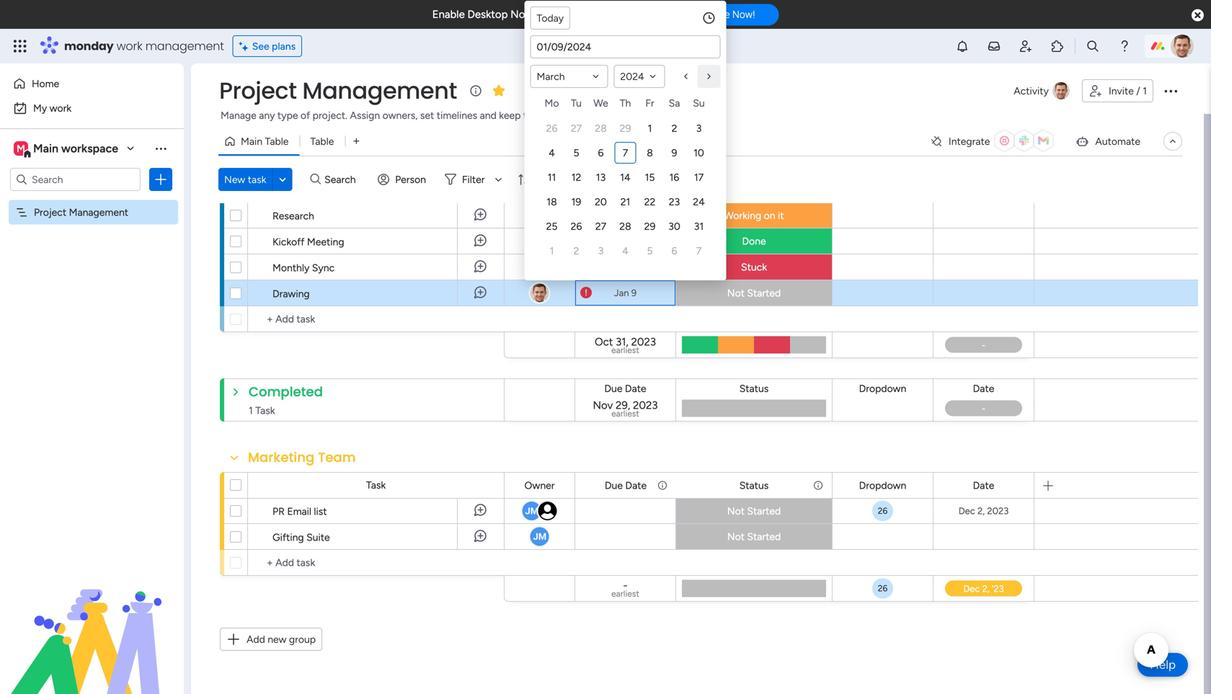 Task type: locate. For each thing, give the bounding box(es) containing it.
invite
[[1109, 85, 1134, 97]]

my work option
[[9, 97, 175, 120]]

28
[[595, 122, 607, 135], [620, 220, 632, 233]]

project up any
[[219, 75, 297, 107]]

1 vertical spatial project management
[[34, 206, 128, 219]]

status
[[740, 184, 769, 196], [740, 383, 769, 395], [740, 480, 769, 492]]

0 horizontal spatial 2 button
[[566, 240, 587, 262]]

Status field
[[736, 182, 773, 198], [736, 381, 773, 397], [736, 478, 773, 494]]

13 button
[[590, 167, 612, 188]]

help image
[[1118, 39, 1132, 53]]

0 vertical spatial not started
[[728, 287, 781, 299]]

1 horizontal spatial 5
[[647, 245, 653, 257]]

2023 right 29, at bottom right
[[633, 399, 658, 412]]

31, down jan
[[616, 336, 629, 349]]

27 button down tuesday element
[[566, 118, 587, 139]]

0 vertical spatial 1
[[1143, 85, 1147, 97]]

1 vertical spatial status field
[[736, 381, 773, 397]]

29 down project
[[620, 122, 631, 135]]

0 vertical spatial see
[[252, 40, 269, 52]]

1 vertical spatial 5
[[647, 245, 653, 257]]

0 horizontal spatial 1
[[550, 245, 554, 257]]

0 horizontal spatial 27 button
[[566, 118, 587, 139]]

2 owner from the top
[[525, 480, 555, 492]]

3 not from the top
[[728, 531, 745, 543]]

2 enable from the left
[[700, 8, 730, 20]]

enable inside 'enable now!' button
[[700, 8, 730, 20]]

2 vertical spatial not
[[728, 531, 745, 543]]

Owner field
[[521, 182, 559, 198], [521, 478, 559, 494]]

work
[[117, 38, 142, 54], [50, 102, 71, 114]]

6 up 13 button
[[598, 147, 604, 159]]

3 down 20
[[598, 245, 604, 257]]

1 vertical spatial 28
[[620, 220, 632, 233]]

owner for second owner field from the top of the page
[[525, 480, 555, 492]]

6 button down 30 button
[[664, 240, 686, 262]]

kickoff
[[273, 236, 305, 248]]

3 due date field from the top
[[601, 478, 651, 494]]

lottie animation element
[[0, 549, 184, 695]]

1 horizontal spatial 6 button
[[664, 240, 686, 262]]

1 vertical spatial not started
[[728, 505, 781, 517]]

2 down '19' button
[[574, 245, 579, 257]]

1 owner from the top
[[525, 184, 555, 196]]

7 down 31
[[697, 245, 702, 257]]

1 due from the top
[[605, 184, 623, 196]]

29 button
[[615, 118, 636, 139], [639, 216, 661, 237]]

workspace options image
[[154, 141, 168, 156]]

2 + add task text field from the top
[[255, 555, 498, 572]]

1 horizontal spatial column information image
[[813, 480, 824, 492]]

Search in workspace field
[[30, 171, 120, 188]]

24 button
[[688, 191, 710, 213]]

project management up project.
[[219, 75, 457, 107]]

1 horizontal spatial 27 button
[[590, 216, 612, 237]]

9 inside 9 button
[[672, 147, 678, 159]]

2 due from the top
[[605, 383, 623, 395]]

1 horizontal spatial 27
[[596, 220, 607, 233]]

dropdown
[[859, 383, 907, 395], [859, 480, 907, 492]]

grid
[[540, 94, 711, 263]]

16 button
[[664, 167, 686, 188]]

1 horizontal spatial 5 button
[[639, 240, 661, 262]]

3 started from the top
[[747, 531, 781, 543]]

3 down the more
[[696, 122, 702, 135]]

1 column information image from the left
[[657, 480, 669, 492]]

enable left now!
[[700, 8, 730, 20]]

0 vertical spatial 2 button
[[664, 118, 686, 139]]

23 button
[[664, 191, 686, 213]]

workspace selection element
[[14, 140, 120, 159]]

2 column information image from the left
[[813, 480, 824, 492]]

4 button up 11
[[541, 142, 563, 164]]

add new group
[[247, 634, 316, 646]]

29 button left '30'
[[639, 216, 661, 237]]

dec
[[959, 506, 976, 517]]

1 vertical spatial task
[[366, 479, 386, 492]]

su
[[693, 97, 705, 109]]

1 owner field from the top
[[521, 182, 559, 198]]

1 vertical spatial 5 button
[[639, 240, 661, 262]]

monday element
[[540, 94, 564, 116]]

7 button left 8
[[615, 142, 636, 164]]

1 earliest from the top
[[612, 345, 640, 356]]

8
[[647, 147, 653, 159]]

main up to
[[241, 135, 263, 147]]

th
[[620, 97, 631, 109]]

9 button
[[664, 142, 686, 164]]

workspace image
[[14, 141, 28, 157]]

1 horizontal spatial 3
[[696, 122, 702, 135]]

to do
[[248, 153, 285, 171]]

0 vertical spatial 7 button
[[615, 142, 636, 164]]

oct up 'due date nov 29, 2023 earliest'
[[595, 336, 613, 349]]

1 due date from the top
[[605, 184, 647, 196]]

2 vertical spatial due
[[605, 480, 623, 492]]

5 button
[[566, 142, 587, 164], [639, 240, 661, 262]]

Project Management field
[[216, 75, 461, 107]]

project
[[614, 109, 647, 122]]

7 button down 31 button
[[688, 240, 710, 262]]

2 not started from the top
[[728, 505, 781, 517]]

management down "search in workspace" field
[[69, 206, 128, 219]]

29 down 22 at the right top of page
[[645, 220, 656, 233]]

1 table from the left
[[265, 135, 289, 147]]

oct inside oct 31, 2023 earliest
[[595, 336, 613, 349]]

Due Date field
[[601, 182, 651, 198], [601, 381, 650, 397], [601, 478, 651, 494]]

9 right 8 button
[[672, 147, 678, 159]]

27 button down 20 button
[[590, 216, 612, 237]]

1 vertical spatial 31,
[[616, 336, 629, 349]]

1 inside invite / 1 button
[[1143, 85, 1147, 97]]

30
[[669, 220, 681, 233]]

3 button up v2 overdue deadline image
[[590, 240, 612, 262]]

see inside button
[[252, 40, 269, 52]]

0 horizontal spatial project management
[[34, 206, 128, 219]]

status for second status field from the bottom of the page
[[740, 383, 769, 395]]

management
[[145, 38, 224, 54]]

1 vertical spatial project
[[34, 206, 66, 219]]

not
[[728, 287, 745, 299], [728, 505, 745, 517], [728, 531, 745, 543]]

see more link
[[656, 107, 702, 122]]

1 status from the top
[[740, 184, 769, 196]]

table inside button
[[265, 135, 289, 147]]

31, for oct 31, 2023 earliest
[[616, 336, 629, 349]]

sunday element
[[687, 94, 711, 116]]

5 down the 22 button
[[647, 245, 653, 257]]

22 button
[[639, 191, 661, 213]]

1 vertical spatial 28 button
[[615, 216, 636, 237]]

30 button
[[664, 216, 686, 237]]

0 horizontal spatial 28
[[595, 122, 607, 135]]

4 button
[[541, 142, 563, 164], [615, 240, 636, 262]]

main inside button
[[241, 135, 263, 147]]

28 for leftmost the '28' button
[[595, 122, 607, 135]]

2023 inside 'due date nov 29, 2023 earliest'
[[633, 399, 658, 412]]

add time image
[[702, 11, 717, 25]]

0 vertical spatial status field
[[736, 182, 773, 198]]

1 for right 1 button
[[648, 122, 652, 135]]

assign
[[350, 109, 380, 122]]

thursday element
[[613, 94, 638, 116]]

0 vertical spatial dropdown
[[859, 383, 907, 395]]

oct down 20
[[599, 235, 615, 247]]

27 down where
[[571, 122, 582, 135]]

3 earliest from the top
[[612, 589, 640, 599]]

1 horizontal spatial 9
[[672, 147, 678, 159]]

march button
[[530, 65, 608, 88]]

0 horizontal spatial column information image
[[657, 480, 669, 492]]

3 status field from the top
[[736, 478, 773, 494]]

1 vertical spatial due date
[[605, 480, 647, 492]]

2 dropdown from the top
[[859, 480, 907, 492]]

1 vertical spatial 4
[[623, 245, 629, 257]]

main right workspace icon
[[33, 142, 58, 155]]

done
[[742, 235, 766, 247]]

2 down see more link
[[672, 122, 678, 135]]

invite / 1
[[1109, 85, 1147, 97]]

my work link
[[9, 97, 175, 120]]

3 not started from the top
[[728, 531, 781, 543]]

28 down your
[[595, 122, 607, 135]]

0 horizontal spatial 4 button
[[541, 142, 563, 164]]

option
[[0, 199, 184, 202]]

1 button down friday element
[[639, 118, 661, 139]]

1 vertical spatial 7
[[697, 245, 702, 257]]

0 vertical spatial earliest
[[612, 345, 640, 356]]

oct for oct 31, 2023 earliest
[[595, 336, 613, 349]]

28 button
[[590, 118, 612, 139], [615, 216, 636, 237]]

sa
[[669, 97, 680, 109]]

0 vertical spatial oct
[[599, 235, 615, 247]]

0 vertical spatial work
[[117, 38, 142, 54]]

status for 1st status field from the top
[[740, 184, 769, 196]]

4 button up jan 9
[[615, 240, 636, 262]]

1 vertical spatial 2 button
[[566, 240, 587, 262]]

9 right jan
[[632, 287, 637, 299]]

1 enable from the left
[[432, 8, 465, 21]]

7 left 8
[[623, 147, 628, 159]]

0 vertical spatial task
[[366, 184, 386, 196]]

work right my
[[50, 102, 71, 114]]

due
[[605, 184, 623, 196], [605, 383, 623, 395], [605, 480, 623, 492]]

working
[[724, 210, 762, 222]]

0 vertical spatial 29
[[620, 122, 631, 135]]

26 button down monday element
[[541, 118, 563, 139]]

0 vertical spatial status
[[740, 184, 769, 196]]

enable for enable now!
[[700, 8, 730, 20]]

0 horizontal spatial 3 button
[[590, 240, 612, 262]]

suite
[[307, 532, 330, 544]]

3
[[696, 122, 702, 135], [598, 245, 604, 257]]

0 vertical spatial not
[[728, 287, 745, 299]]

11 button
[[541, 167, 563, 188]]

6 for topmost 6 button
[[598, 147, 604, 159]]

2 dropdown field from the top
[[856, 478, 910, 494]]

1 horizontal spatial 29 button
[[639, 216, 661, 237]]

13
[[596, 171, 606, 184]]

main workspace
[[33, 142, 118, 155]]

2 status from the top
[[740, 383, 769, 395]]

manage
[[221, 109, 257, 122]]

2023 down jan 9
[[631, 336, 656, 349]]

Completed field
[[245, 383, 327, 402]]

28 button down wednesday element
[[590, 118, 612, 139]]

1 horizontal spatial project management
[[219, 75, 457, 107]]

20
[[595, 196, 607, 208]]

0 horizontal spatial 6
[[598, 147, 604, 159]]

1 vertical spatial 27
[[596, 220, 607, 233]]

3 button down sunday element
[[688, 118, 710, 139]]

0 vertical spatial due
[[605, 184, 623, 196]]

6 button up 13 button
[[590, 142, 612, 164]]

kickoff meeting
[[273, 236, 344, 248]]

earliest
[[612, 345, 640, 356], [612, 409, 640, 419], [612, 589, 640, 599]]

2 button up v2 overdue deadline image
[[566, 240, 587, 262]]

4 up jan 9
[[623, 245, 629, 257]]

18 button
[[541, 191, 563, 213]]

To Do field
[[244, 153, 289, 172]]

main for main workspace
[[33, 142, 58, 155]]

manage any type of project. assign owners, set timelines and keep track of where your project stands.
[[221, 109, 681, 122]]

enable left desktop
[[432, 8, 465, 21]]

0 horizontal spatial 9
[[632, 287, 637, 299]]

+ Add task text field
[[255, 311, 498, 328], [255, 555, 498, 572]]

1 vertical spatial 9
[[632, 287, 637, 299]]

type
[[278, 109, 298, 122]]

0 horizontal spatial 29
[[620, 122, 631, 135]]

earliest inside 'due date nov 29, 2023 earliest'
[[612, 409, 640, 419]]

0 horizontal spatial management
[[69, 206, 128, 219]]

2023 right 2,
[[988, 506, 1009, 517]]

2 due date from the top
[[605, 480, 647, 492]]

sort button
[[512, 168, 563, 191]]

1 horizontal spatial 7
[[697, 245, 702, 257]]

1 vertical spatial 6
[[672, 245, 678, 257]]

main inside workspace selection element
[[33, 142, 58, 155]]

friday element
[[638, 94, 662, 116]]

28 up oct 31, 2023
[[620, 220, 632, 233]]

it
[[778, 210, 784, 222]]

saturday element
[[662, 94, 687, 116]]

31, down 21 button
[[618, 235, 629, 247]]

0 vertical spatial 7
[[623, 147, 628, 159]]

see more
[[658, 109, 701, 121]]

28 button down 21 button
[[615, 216, 636, 237]]

1 vertical spatial work
[[50, 102, 71, 114]]

0 horizontal spatial main
[[33, 142, 58, 155]]

2 button down the saturday element
[[664, 118, 686, 139]]

of right the 'type'
[[301, 109, 310, 122]]

oct 31, 2023 earliest
[[595, 336, 656, 356]]

oct for oct 31, 2023
[[599, 235, 615, 247]]

management up assign
[[302, 75, 457, 107]]

1 vertical spatial earliest
[[612, 409, 640, 419]]

0 horizontal spatial work
[[50, 102, 71, 114]]

10
[[694, 147, 705, 159]]

2 owner field from the top
[[521, 478, 559, 494]]

collapse board header image
[[1168, 136, 1179, 147]]

project management inside list box
[[34, 206, 128, 219]]

person
[[395, 173, 426, 186]]

28 for bottom the '28' button
[[620, 220, 632, 233]]

1 down stands.
[[648, 122, 652, 135]]

2023 for oct 31, 2023
[[631, 235, 653, 247]]

1 horizontal spatial see
[[658, 109, 675, 121]]

pr email list
[[273, 506, 327, 518]]

filter
[[462, 173, 485, 186]]

monday marketplace image
[[1051, 39, 1065, 53]]

6 down 30 button
[[672, 245, 678, 257]]

options image
[[1163, 82, 1180, 100]]

1 horizontal spatial 28
[[620, 220, 632, 233]]

earliest inside oct 31, 2023 earliest
[[612, 345, 640, 356]]

0 vertical spatial due date field
[[601, 182, 651, 198]]

0 horizontal spatial 3
[[598, 245, 604, 257]]

1 vertical spatial due date field
[[601, 381, 650, 397]]

3 due from the top
[[605, 480, 623, 492]]

due date
[[605, 184, 647, 196], [605, 480, 647, 492]]

0 horizontal spatial 2
[[574, 245, 579, 257]]

2023 left 30 button
[[631, 235, 653, 247]]

nov
[[593, 399, 613, 412]]

1 vertical spatial 4 button
[[615, 240, 636, 262]]

5 up 12
[[574, 147, 580, 159]]

see for see more
[[658, 109, 675, 121]]

date
[[626, 184, 647, 196], [625, 383, 647, 395], [973, 383, 995, 395], [626, 480, 647, 492], [973, 480, 995, 492]]

jan 9
[[614, 287, 637, 299]]

1 right /
[[1143, 85, 1147, 97]]

1 horizontal spatial of
[[549, 109, 558, 122]]

project.
[[313, 109, 348, 122]]

26 button right 25 button
[[566, 216, 587, 237]]

v2 search image
[[310, 171, 321, 188]]

14
[[620, 171, 631, 184]]

task for do
[[366, 184, 386, 196]]

2023 for dec 2, 2023
[[988, 506, 1009, 517]]

29 button down thursday element
[[615, 118, 636, 139]]

Dropdown field
[[856, 381, 910, 397], [856, 478, 910, 494]]

sync
[[312, 262, 335, 274]]

27 down 20 button
[[596, 220, 607, 233]]

5 button up 12
[[566, 142, 587, 164]]

1 vertical spatial 26 button
[[566, 216, 587, 237]]

5 button down the 22 button
[[639, 240, 661, 262]]

1 horizontal spatial work
[[117, 38, 142, 54]]

2 vertical spatial 1
[[550, 245, 554, 257]]

0 vertical spatial 2
[[672, 122, 678, 135]]

0 vertical spatial owner field
[[521, 182, 559, 198]]

work for monday
[[117, 38, 142, 54]]

see
[[252, 40, 269, 52], [658, 109, 675, 121]]

work right monday
[[117, 38, 142, 54]]

oct
[[599, 235, 615, 247], [595, 336, 613, 349]]

0 vertical spatial owner
[[525, 184, 555, 196]]

1 vertical spatial dropdown
[[859, 480, 907, 492]]

16
[[670, 171, 680, 184]]

31, inside oct 31, 2023 earliest
[[616, 336, 629, 349]]

0 vertical spatial 6 button
[[590, 142, 612, 164]]

of
[[301, 109, 310, 122], [549, 109, 558, 122]]

4 up 11
[[549, 147, 555, 159]]

1 horizontal spatial 7 button
[[688, 240, 710, 262]]

to
[[248, 153, 264, 171]]

project management down "search in workspace" field
[[34, 206, 128, 219]]

row group
[[540, 116, 711, 263]]

1 task from the top
[[366, 184, 386, 196]]

/
[[1137, 85, 1141, 97]]

6 button
[[590, 142, 612, 164], [664, 240, 686, 262]]

0 vertical spatial 28 button
[[590, 118, 612, 139]]

owner for first owner field from the top
[[525, 184, 555, 196]]

3 status from the top
[[740, 480, 769, 492]]

2 due date field from the top
[[601, 381, 650, 397]]

main table button
[[219, 130, 300, 153]]

select product image
[[13, 39, 27, 53]]

0 vertical spatial 9
[[672, 147, 678, 159]]

project down "search in workspace" field
[[34, 206, 66, 219]]

2 earliest from the top
[[612, 409, 640, 419]]

work inside option
[[50, 102, 71, 114]]

due for due date field for owner
[[605, 480, 623, 492]]

1 down the 25
[[550, 245, 554, 257]]

column information image
[[657, 480, 669, 492], [813, 480, 824, 492]]

work for my
[[50, 102, 71, 114]]

0 vertical spatial 31,
[[618, 235, 629, 247]]

2 task from the top
[[366, 479, 386, 492]]

1 horizontal spatial management
[[302, 75, 457, 107]]

table up "do"
[[265, 135, 289, 147]]

v2 overdue deadline image
[[581, 286, 592, 300]]

monthly sync
[[273, 262, 335, 274]]

table down project.
[[310, 135, 334, 147]]

of right track
[[549, 109, 558, 122]]

Date field
[[531, 36, 720, 58], [970, 381, 998, 397], [970, 478, 998, 494]]

wednesday element
[[589, 94, 613, 116]]

12 button
[[566, 167, 587, 188]]

1 vertical spatial not
[[728, 505, 745, 517]]

1 vertical spatial 1
[[648, 122, 652, 135]]

do
[[267, 153, 285, 171]]

dapulse close image
[[1192, 8, 1204, 23]]

2 started from the top
[[747, 505, 781, 517]]

2 table from the left
[[310, 135, 334, 147]]

0 vertical spatial 5 button
[[566, 142, 587, 164]]

5
[[574, 147, 580, 159], [647, 245, 653, 257]]

1 button down 25 button
[[541, 240, 563, 262]]

0 vertical spatial project management
[[219, 75, 457, 107]]

status for third status field from the top of the page
[[740, 480, 769, 492]]

1 not from the top
[[728, 287, 745, 299]]

2023 inside oct 31, 2023 earliest
[[631, 336, 656, 349]]

0 horizontal spatial project
[[34, 206, 66, 219]]

completed
[[249, 383, 323, 401]]

this
[[594, 8, 613, 21]]

search everything image
[[1086, 39, 1101, 53]]

1 vertical spatial date field
[[970, 381, 998, 397]]

2024
[[621, 70, 645, 83]]



Task type: vqa. For each thing, say whether or not it's contained in the screenshot.
2nd Public board image from the top of the page
no



Task type: describe. For each thing, give the bounding box(es) containing it.
home option
[[9, 72, 175, 95]]

1 horizontal spatial 2
[[672, 122, 678, 135]]

0 vertical spatial 29 button
[[615, 118, 636, 139]]

main table
[[241, 135, 289, 147]]

1 vertical spatial 29 button
[[639, 216, 661, 237]]

10 button
[[688, 142, 710, 164]]

home link
[[9, 72, 175, 95]]

date inside 'due date nov 29, 2023 earliest'
[[625, 383, 647, 395]]

see plans
[[252, 40, 296, 52]]

29,
[[616, 399, 631, 412]]

hide button
[[567, 168, 620, 191]]

due date nov 29, 2023 earliest
[[593, 383, 658, 419]]

options image
[[154, 172, 168, 187]]

table button
[[300, 130, 345, 153]]

2 vertical spatial date field
[[970, 478, 998, 494]]

lottie animation image
[[0, 549, 184, 695]]

notifications image
[[956, 39, 970, 53]]

1 horizontal spatial 26 button
[[566, 216, 587, 237]]

2024 button
[[614, 65, 665, 88]]

due date field for owner
[[601, 478, 651, 494]]

1 horizontal spatial 4 button
[[615, 240, 636, 262]]

2,
[[978, 506, 985, 517]]

22
[[645, 196, 656, 208]]

integrate button
[[925, 126, 1064, 157]]

meeting
[[307, 236, 344, 248]]

enable for enable desktop notifications on this computer
[[432, 8, 465, 21]]

0 vertical spatial 3 button
[[688, 118, 710, 139]]

0 horizontal spatial 28 button
[[590, 118, 612, 139]]

0 horizontal spatial 7
[[623, 147, 628, 159]]

see plans button
[[233, 35, 302, 57]]

2 status field from the top
[[736, 381, 773, 397]]

18
[[547, 196, 557, 208]]

where
[[561, 109, 589, 122]]

m
[[17, 142, 25, 155]]

0 vertical spatial 27
[[571, 122, 582, 135]]

task for team
[[366, 479, 386, 492]]

due inside 'due date nov 29, 2023 earliest'
[[605, 383, 623, 395]]

8 button
[[639, 142, 661, 164]]

14 button
[[615, 167, 636, 188]]

working on it
[[724, 210, 784, 222]]

1 status field from the top
[[736, 182, 773, 198]]

Search field
[[321, 169, 364, 190]]

1 vertical spatial 3 button
[[590, 240, 612, 262]]

row group containing 26
[[540, 116, 711, 263]]

23
[[669, 196, 680, 208]]

31 button
[[688, 216, 710, 237]]

new task
[[224, 173, 266, 186]]

19 button
[[566, 191, 587, 213]]

1 horizontal spatial 4
[[623, 245, 629, 257]]

management inside list box
[[69, 206, 128, 219]]

team
[[318, 449, 356, 467]]

previous image
[[680, 71, 692, 82]]

stands.
[[649, 109, 681, 122]]

marketing team
[[248, 449, 356, 467]]

0 horizontal spatial 5 button
[[566, 142, 587, 164]]

17
[[694, 171, 704, 184]]

invite / 1 button
[[1083, 79, 1154, 102]]

pr
[[273, 506, 285, 518]]

dec 2, 2023
[[959, 506, 1009, 517]]

show board description image
[[467, 84, 485, 98]]

1 dropdown field from the top
[[856, 381, 910, 397]]

2 of from the left
[[549, 109, 558, 122]]

21 button
[[615, 191, 636, 213]]

your
[[591, 109, 611, 122]]

31, for oct 31, 2023
[[618, 235, 629, 247]]

12
[[572, 171, 582, 184]]

keep
[[499, 109, 521, 122]]

activity button
[[1008, 79, 1077, 102]]

25 button
[[541, 216, 563, 237]]

help button
[[1138, 653, 1189, 677]]

today
[[537, 12, 564, 24]]

grid containing mo
[[540, 94, 711, 263]]

monday work management
[[64, 38, 224, 54]]

jan
[[614, 287, 629, 299]]

0 vertical spatial 26 button
[[541, 118, 563, 139]]

column information image for status
[[813, 480, 824, 492]]

1 horizontal spatial 29
[[645, 220, 656, 233]]

1 due date field from the top
[[601, 182, 651, 198]]

see for see plans
[[252, 40, 269, 52]]

11
[[548, 171, 556, 184]]

1 vertical spatial 7 button
[[688, 240, 710, 262]]

1 of from the left
[[301, 109, 310, 122]]

1 vertical spatial 1 button
[[541, 240, 563, 262]]

new task button
[[219, 168, 272, 191]]

0 vertical spatial management
[[302, 75, 457, 107]]

6 for rightmost 6 button
[[672, 245, 678, 257]]

project inside list box
[[34, 206, 66, 219]]

1 not started from the top
[[728, 287, 781, 299]]

tuesday element
[[564, 94, 589, 116]]

my work
[[33, 102, 71, 114]]

computer
[[616, 8, 665, 21]]

arrow down image
[[490, 171, 507, 188]]

1 vertical spatial 2
[[574, 245, 579, 257]]

project management list box
[[0, 197, 184, 419]]

due for third due date field from the bottom
[[605, 184, 623, 196]]

plans
[[272, 40, 296, 52]]

new
[[224, 173, 245, 186]]

invite members image
[[1019, 39, 1034, 53]]

terry turtle image
[[1171, 35, 1194, 58]]

any
[[259, 109, 275, 122]]

0 vertical spatial 4
[[549, 147, 555, 159]]

now!
[[733, 8, 755, 20]]

table inside button
[[310, 135, 334, 147]]

we
[[594, 97, 609, 109]]

more
[[677, 109, 701, 121]]

enable now!
[[700, 8, 755, 20]]

2023 for oct 31, 2023 earliest
[[631, 336, 656, 349]]

1 horizontal spatial 1 button
[[639, 118, 661, 139]]

0 vertical spatial date field
[[531, 36, 720, 58]]

remove from favorites image
[[492, 83, 506, 98]]

1 vertical spatial 27 button
[[590, 216, 612, 237]]

monday
[[64, 38, 114, 54]]

0 vertical spatial 3
[[696, 122, 702, 135]]

add new group button
[[220, 628, 322, 651]]

column information image for due date
[[657, 480, 669, 492]]

1 dropdown from the top
[[859, 383, 907, 395]]

timelines
[[437, 109, 478, 122]]

sort
[[535, 173, 554, 186]]

24
[[693, 196, 705, 208]]

1 vertical spatial 3
[[598, 245, 604, 257]]

1 started from the top
[[747, 287, 781, 299]]

track
[[524, 109, 546, 122]]

hide
[[590, 173, 611, 186]]

gifting suite
[[273, 532, 330, 544]]

31
[[694, 220, 704, 233]]

Marketing Team field
[[244, 449, 360, 467]]

due date field for status
[[601, 381, 650, 397]]

15
[[645, 171, 655, 184]]

main for main table
[[241, 135, 263, 147]]

desktop
[[468, 8, 508, 21]]

add view image
[[354, 136, 359, 147]]

fr
[[646, 97, 655, 109]]

angle down image
[[279, 174, 286, 185]]

1 + add task text field from the top
[[255, 311, 498, 328]]

today button
[[530, 6, 571, 30]]

2 not from the top
[[728, 505, 745, 517]]

next image
[[704, 71, 715, 82]]

enable desktop notifications on this computer
[[432, 8, 665, 21]]

monthly
[[273, 262, 310, 274]]

1 horizontal spatial project
[[219, 75, 297, 107]]

gifting
[[273, 532, 304, 544]]

oct 31, 2023
[[599, 235, 653, 247]]

0 horizontal spatial 7 button
[[615, 142, 636, 164]]

enable now! button
[[677, 4, 779, 25]]

update feed image
[[987, 39, 1002, 53]]

1 for 1 button to the bottom
[[550, 245, 554, 257]]

0 horizontal spatial 5
[[574, 147, 580, 159]]



